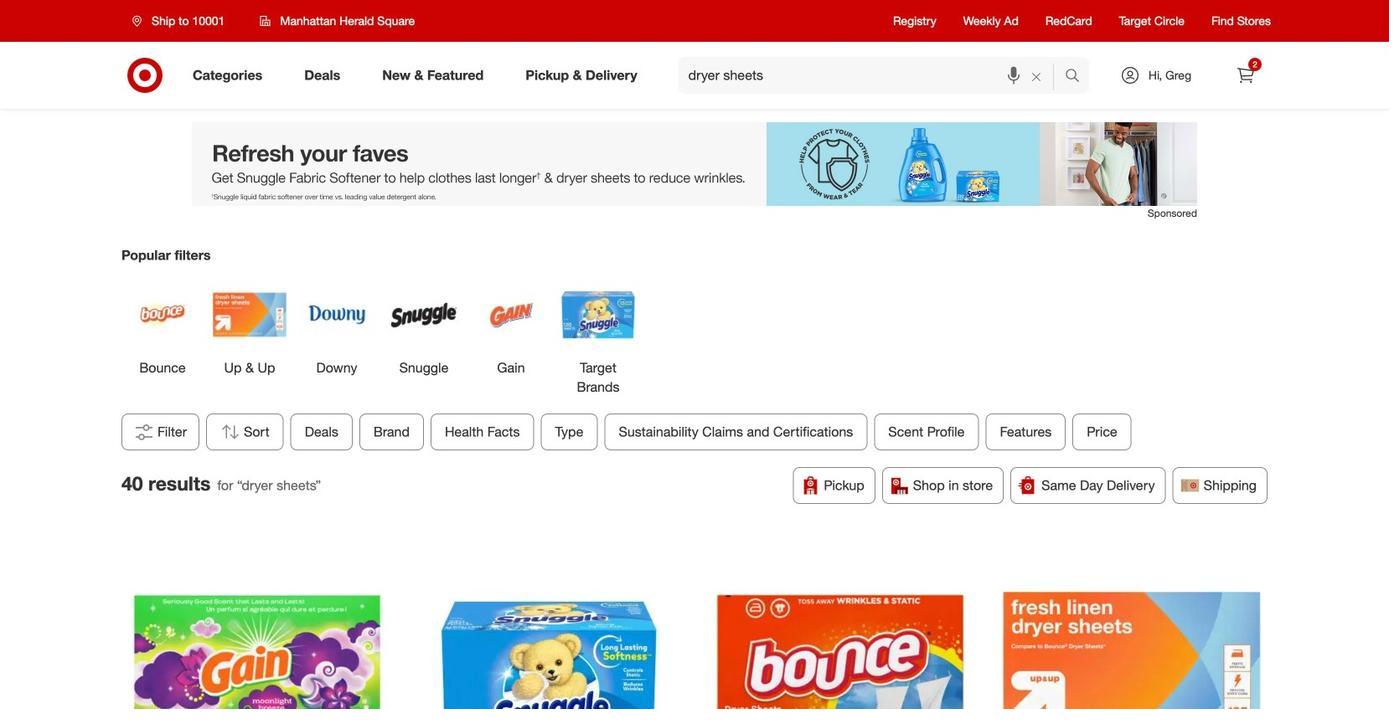 Task type: describe. For each thing, give the bounding box(es) containing it.
advertisement element
[[192, 122, 1198, 206]]

What can we help you find? suggestions appear below search field
[[679, 57, 1069, 94]]



Task type: locate. For each thing, give the bounding box(es) containing it.
gain fabric softener dryer sheets - moonlight breeze image
[[128, 541, 387, 710], [128, 541, 387, 710]]

fabric softener dryer sheets - fresh linen - up & up™ image
[[1003, 541, 1262, 710], [1003, 541, 1262, 710]]

bounce outdoor fresh fabric softener dryer sheets image
[[711, 541, 970, 710], [711, 541, 970, 710]]

snuggle blue sparkle fresh scent dryer sheets image
[[419, 541, 678, 710], [419, 541, 678, 710]]



Task type: vqa. For each thing, say whether or not it's contained in the screenshot.
Registry
no



